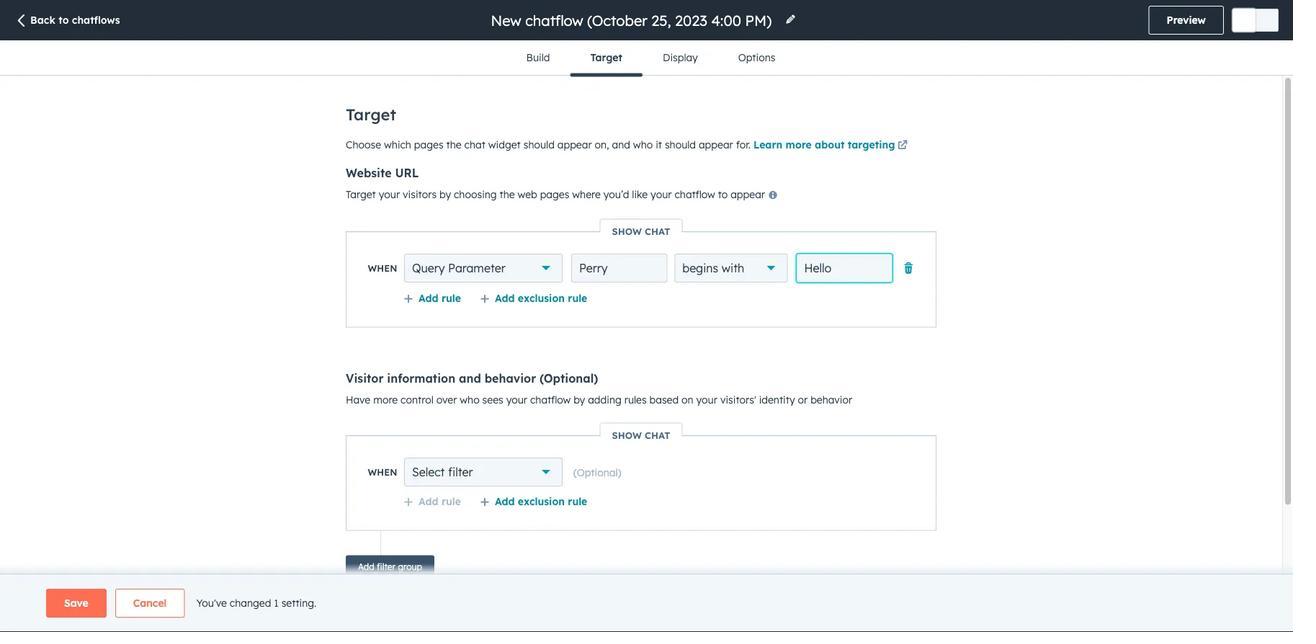 Task type: locate. For each thing, give the bounding box(es) containing it.
for.
[[737, 138, 751, 151]]

1 vertical spatial and
[[459, 371, 481, 385]]

0 vertical spatial and
[[612, 138, 631, 151]]

1 vertical spatial add rule
[[419, 495, 461, 507]]

chat for parameter
[[645, 225, 671, 237]]

add down select
[[419, 495, 439, 507]]

show chat down rules
[[612, 429, 671, 441]]

add for second add rule button from the bottom of the page
[[419, 292, 439, 304]]

2 exclusion from the top
[[518, 495, 565, 507]]

1 vertical spatial (optional)
[[574, 466, 622, 479]]

appear left on,
[[558, 138, 592, 151]]

0 horizontal spatial to
[[59, 14, 69, 26]]

add down query parameter popup button
[[495, 292, 515, 304]]

back
[[30, 14, 55, 26]]

2 add exclusion rule button from the top
[[480, 495, 588, 508]]

add left group
[[358, 562, 375, 572]]

the left chat
[[447, 138, 462, 151]]

appear left "for."
[[699, 138, 734, 151]]

to
[[59, 14, 69, 26], [718, 188, 728, 201]]

0 vertical spatial to
[[59, 14, 69, 26]]

by
[[440, 188, 451, 201], [574, 393, 586, 406]]

more for learn
[[786, 138, 812, 151]]

filter inside button
[[377, 562, 396, 572]]

who down visitor information and  behavior (optional)
[[460, 393, 480, 406]]

the left web
[[500, 188, 515, 201]]

add down the select filter popup button
[[495, 495, 515, 507]]

add exclusion rule button
[[480, 292, 588, 305], [480, 495, 588, 508]]

sees
[[483, 393, 504, 406]]

1 vertical spatial the
[[500, 188, 515, 201]]

(optional)
[[540, 371, 599, 385], [574, 466, 622, 479]]

should right it
[[665, 138, 696, 151]]

more inside learn more about targeting link
[[786, 138, 812, 151]]

1 horizontal spatial pages
[[540, 188, 570, 201]]

1 add exclusion rule from the top
[[495, 292, 588, 304]]

and
[[612, 138, 631, 151], [459, 371, 481, 385]]

0 horizontal spatial filter
[[377, 562, 396, 572]]

choose which pages the chat widget should appear on, and who it should appear for.
[[346, 138, 754, 151]]

should right widget on the left top of page
[[524, 138, 555, 151]]

target up choose
[[346, 105, 396, 124]]

0 horizontal spatial who
[[460, 393, 480, 406]]

filter for add
[[377, 562, 396, 572]]

by right 'visitors' at the top left of the page
[[440, 188, 451, 201]]

exclusion down the select filter popup button
[[518, 495, 565, 507]]

chat down 'like'
[[645, 225, 671, 237]]

1 chat from the top
[[645, 225, 671, 237]]

add filter group button
[[346, 555, 435, 578]]

like
[[632, 188, 648, 201]]

show chat link for query parameter
[[601, 225, 682, 237]]

the
[[447, 138, 462, 151], [500, 188, 515, 201]]

display
[[663, 51, 698, 64]]

select filter
[[412, 465, 473, 479]]

show down rules
[[612, 429, 642, 441]]

0 vertical spatial pages
[[414, 138, 444, 151]]

0 vertical spatial who
[[634, 138, 653, 151]]

begins with
[[683, 261, 745, 275]]

navigation
[[506, 40, 796, 77]]

0 vertical spatial add exclusion rule button
[[480, 292, 588, 305]]

0 horizontal spatial more
[[374, 393, 398, 406]]

1 vertical spatial add rule button
[[404, 495, 461, 508]]

1 vertical spatial show chat link
[[601, 429, 682, 441]]

0 vertical spatial add rule
[[419, 292, 461, 304]]

add
[[419, 292, 439, 304], [495, 292, 515, 304], [419, 495, 439, 507], [495, 495, 515, 507], [358, 562, 375, 572]]

Name text field
[[572, 254, 668, 283]]

show
[[612, 225, 642, 237], [612, 429, 642, 441]]

add exclusion rule
[[495, 292, 588, 304], [495, 495, 588, 507]]

by left adding
[[574, 393, 586, 406]]

target right the build
[[591, 51, 623, 64]]

1 vertical spatial show chat
[[612, 429, 671, 441]]

your down website url
[[379, 188, 400, 201]]

show chat down 'like'
[[612, 225, 671, 237]]

filter left group
[[377, 562, 396, 572]]

chatflows
[[72, 14, 120, 26]]

your
[[379, 188, 400, 201], [651, 188, 672, 201], [507, 393, 528, 406], [697, 393, 718, 406]]

url
[[395, 166, 419, 180]]

options button
[[718, 40, 796, 75]]

display button
[[643, 40, 718, 75]]

target down website
[[346, 188, 376, 201]]

1 vertical spatial chat
[[645, 429, 671, 441]]

more for have
[[374, 393, 398, 406]]

1 add exclusion rule button from the top
[[480, 292, 588, 305]]

1 vertical spatial by
[[574, 393, 586, 406]]

back to chatflows button
[[14, 13, 120, 29]]

0 vertical spatial add rule button
[[404, 292, 461, 305]]

filter inside popup button
[[448, 465, 473, 479]]

1 vertical spatial filter
[[377, 562, 396, 572]]

1 when from the top
[[368, 262, 397, 274]]

add exclusion rule button down the select filter popup button
[[480, 495, 588, 508]]

add down query
[[419, 292, 439, 304]]

preview
[[1168, 14, 1207, 26]]

add rule down query
[[419, 292, 461, 304]]

Value text field
[[797, 254, 893, 283]]

have
[[346, 393, 371, 406]]

1 show chat link from the top
[[601, 225, 682, 237]]

2 show chat link from the top
[[601, 429, 682, 441]]

0 vertical spatial by
[[440, 188, 451, 201]]

filter for select
[[448, 465, 473, 479]]

and right on,
[[612, 138, 631, 151]]

2 add rule from the top
[[419, 495, 461, 507]]

add exclusion rule button for query parameter
[[480, 292, 588, 305]]

1 vertical spatial chatflow
[[531, 393, 571, 406]]

1 horizontal spatial to
[[718, 188, 728, 201]]

save
[[64, 597, 89, 609]]

1 vertical spatial when
[[368, 466, 397, 478]]

0 vertical spatial show chat link
[[601, 225, 682, 237]]

0 horizontal spatial and
[[459, 371, 481, 385]]

0 horizontal spatial should
[[524, 138, 555, 151]]

target
[[591, 51, 623, 64], [346, 105, 396, 124], [346, 188, 376, 201]]

exclusion for select filter
[[518, 495, 565, 507]]

when
[[368, 262, 397, 274], [368, 466, 397, 478]]

visitors'
[[721, 393, 757, 406]]

0 vertical spatial exclusion
[[518, 292, 565, 304]]

1 horizontal spatial filter
[[448, 465, 473, 479]]

pages right which
[[414, 138, 444, 151]]

2 vertical spatial target
[[346, 188, 376, 201]]

more
[[786, 138, 812, 151], [374, 393, 398, 406]]

None field
[[490, 10, 777, 30]]

1 vertical spatial add exclusion rule button
[[480, 495, 588, 508]]

show chat
[[612, 225, 671, 237], [612, 429, 671, 441]]

1 exclusion from the top
[[518, 292, 565, 304]]

learn more about targeting
[[754, 138, 896, 151]]

add rule button down select
[[404, 495, 461, 508]]

navigation containing build
[[506, 40, 796, 77]]

2 show chat from the top
[[612, 429, 671, 441]]

show chat for query parameter
[[612, 225, 671, 237]]

1 add rule button from the top
[[404, 292, 461, 305]]

1 vertical spatial exclusion
[[518, 495, 565, 507]]

add exclusion rule for filter
[[495, 495, 588, 507]]

add rule
[[419, 292, 461, 304], [419, 495, 461, 507]]

behavior up sees
[[485, 371, 536, 385]]

1 vertical spatial behavior
[[811, 393, 853, 406]]

1 should from the left
[[524, 138, 555, 151]]

show up the name text field
[[612, 225, 642, 237]]

1 vertical spatial pages
[[540, 188, 570, 201]]

to inside button
[[59, 14, 69, 26]]

0 vertical spatial show
[[612, 225, 642, 237]]

1 vertical spatial to
[[718, 188, 728, 201]]

chatflow right 'like'
[[675, 188, 716, 201]]

query parameter
[[412, 261, 506, 275]]

0 vertical spatial when
[[368, 262, 397, 274]]

0 vertical spatial behavior
[[485, 371, 536, 385]]

when left query
[[368, 262, 397, 274]]

should
[[524, 138, 555, 151], [665, 138, 696, 151]]

exclusion down query parameter popup button
[[518, 292, 565, 304]]

more right have at the left of the page
[[374, 393, 398, 406]]

1 horizontal spatial and
[[612, 138, 631, 151]]

add exclusion rule for parameter
[[495, 292, 588, 304]]

2 chat from the top
[[645, 429, 671, 441]]

1 show from the top
[[612, 225, 642, 237]]

website
[[346, 166, 392, 180]]

add rule button down query
[[404, 292, 461, 305]]

which
[[384, 138, 412, 151]]

identity
[[760, 393, 796, 406]]

who
[[634, 138, 653, 151], [460, 393, 480, 406]]

0 vertical spatial show chat
[[612, 225, 671, 237]]

add rule for second add rule button from the bottom of the page
[[419, 292, 461, 304]]

0 horizontal spatial the
[[447, 138, 462, 151]]

show chat link down 'like'
[[601, 225, 682, 237]]

add exclusion rule down the select filter popup button
[[495, 495, 588, 507]]

1 horizontal spatial chatflow
[[675, 188, 716, 201]]

add rule button
[[404, 292, 461, 305], [404, 495, 461, 508]]

1 vertical spatial more
[[374, 393, 398, 406]]

rule
[[442, 292, 461, 304], [568, 292, 588, 304], [442, 495, 461, 507], [568, 495, 588, 507]]

have more control over who sees your chatflow by adding rules based on your visitors' identity or behavior
[[346, 393, 853, 406]]

exclusion
[[518, 292, 565, 304], [518, 495, 565, 507]]

0 vertical spatial chat
[[645, 225, 671, 237]]

appear
[[558, 138, 592, 151], [699, 138, 734, 151], [731, 188, 766, 201]]

about
[[815, 138, 845, 151]]

with
[[722, 261, 745, 275]]

your right 'on'
[[697, 393, 718, 406]]

filter right select
[[448, 465, 473, 479]]

1 horizontal spatial should
[[665, 138, 696, 151]]

1 vertical spatial add exclusion rule
[[495, 495, 588, 507]]

2 show from the top
[[612, 429, 642, 441]]

add filter group
[[358, 562, 422, 572]]

add rule down 'select filter'
[[419, 495, 461, 507]]

filter
[[448, 465, 473, 479], [377, 562, 396, 572]]

add exclusion rule button down query parameter popup button
[[480, 292, 588, 305]]

more right 'learn'
[[786, 138, 812, 151]]

information
[[387, 371, 456, 385]]

target your visitors by choosing the web pages where you'd like your chatflow to appear
[[346, 188, 768, 201]]

chat down based
[[645, 429, 671, 441]]

2 add rule button from the top
[[404, 495, 461, 508]]

show chat link down rules
[[601, 429, 682, 441]]

web
[[518, 188, 538, 201]]

0 vertical spatial add exclusion rule
[[495, 292, 588, 304]]

learn
[[754, 138, 783, 151]]

choosing
[[454, 188, 497, 201]]

and right information
[[459, 371, 481, 385]]

link opens in a new window image
[[898, 141, 908, 151]]

pages right web
[[540, 188, 570, 201]]

1 vertical spatial show
[[612, 429, 642, 441]]

pages
[[414, 138, 444, 151], [540, 188, 570, 201]]

2 when from the top
[[368, 466, 397, 478]]

1 add rule from the top
[[419, 292, 461, 304]]

0 horizontal spatial pages
[[414, 138, 444, 151]]

0 vertical spatial (optional)
[[540, 371, 599, 385]]

0 vertical spatial chatflow
[[675, 188, 716, 201]]

when left select
[[368, 466, 397, 478]]

1 horizontal spatial who
[[634, 138, 653, 151]]

chat
[[645, 225, 671, 237], [645, 429, 671, 441]]

0 vertical spatial target
[[591, 51, 623, 64]]

2 add exclusion rule from the top
[[495, 495, 588, 507]]

exclusion for query parameter
[[518, 292, 565, 304]]

0 vertical spatial more
[[786, 138, 812, 151]]

behavior right or
[[811, 393, 853, 406]]

0 vertical spatial filter
[[448, 465, 473, 479]]

learn more about targeting link
[[754, 137, 911, 154]]

1 show chat from the top
[[612, 225, 671, 237]]

add exclusion rule down query parameter popup button
[[495, 292, 588, 304]]

1 horizontal spatial more
[[786, 138, 812, 151]]

chatflow
[[675, 188, 716, 201], [531, 393, 571, 406]]

chatflow left adding
[[531, 393, 571, 406]]

who left it
[[634, 138, 653, 151]]

show chat link
[[601, 225, 682, 237], [601, 429, 682, 441]]

setting.
[[282, 597, 317, 609]]



Task type: vqa. For each thing, say whether or not it's contained in the screenshot.
more
yes



Task type: describe. For each thing, give the bounding box(es) containing it.
you've changed 1 setting.
[[196, 597, 317, 609]]

adding
[[588, 393, 622, 406]]

you'd
[[604, 188, 630, 201]]

query parameter button
[[404, 254, 563, 283]]

your right sees
[[507, 393, 528, 406]]

appear down "for."
[[731, 188, 766, 201]]

2 should from the left
[[665, 138, 696, 151]]

link opens in a new window image
[[898, 137, 908, 154]]

add for 1st add rule button from the bottom
[[419, 495, 439, 507]]

rules
[[625, 393, 647, 406]]

on
[[682, 393, 694, 406]]

show for select filter
[[612, 429, 642, 441]]

your right 'like'
[[651, 188, 672, 201]]

targeting
[[848, 138, 896, 151]]

query
[[412, 261, 445, 275]]

show chat link for select filter
[[601, 429, 682, 441]]

add for add exclusion rule button related to query parameter
[[495, 292, 515, 304]]

it
[[656, 138, 662, 151]]

chat for filter
[[645, 429, 671, 441]]

add exclusion rule button for select filter
[[480, 495, 588, 508]]

0 horizontal spatial behavior
[[485, 371, 536, 385]]

when for query parameter
[[368, 262, 397, 274]]

select filter button
[[404, 458, 563, 487]]

based
[[650, 393, 679, 406]]

cancel
[[133, 597, 167, 609]]

1 horizontal spatial behavior
[[811, 393, 853, 406]]

add for add exclusion rule button associated with select filter
[[495, 495, 515, 507]]

add rule for 1st add rule button from the bottom
[[419, 495, 461, 507]]

over
[[437, 393, 457, 406]]

group
[[398, 562, 422, 572]]

website url
[[346, 166, 419, 180]]

0 vertical spatial the
[[447, 138, 462, 151]]

chat
[[465, 138, 486, 151]]

when for select filter
[[368, 466, 397, 478]]

cancel button
[[115, 589, 185, 618]]

visitor information and  behavior (optional)
[[346, 371, 599, 385]]

1 horizontal spatial the
[[500, 188, 515, 201]]

show for query parameter
[[612, 225, 642, 237]]

1 horizontal spatial by
[[574, 393, 586, 406]]

back to chatflows
[[30, 14, 120, 26]]

visitor
[[346, 371, 384, 385]]

changed
[[230, 597, 271, 609]]

begins with button
[[675, 254, 788, 283]]

1 vertical spatial who
[[460, 393, 480, 406]]

you've
[[196, 597, 227, 609]]

save button
[[46, 589, 107, 618]]

widget
[[489, 138, 521, 151]]

0 horizontal spatial chatflow
[[531, 393, 571, 406]]

preview button
[[1150, 6, 1225, 35]]

build button
[[506, 40, 571, 75]]

options
[[739, 51, 776, 64]]

parameter
[[448, 261, 506, 275]]

target inside button
[[591, 51, 623, 64]]

choose
[[346, 138, 381, 151]]

target button
[[571, 40, 643, 77]]

1
[[274, 597, 279, 609]]

1 vertical spatial target
[[346, 105, 396, 124]]

begins
[[683, 261, 719, 275]]

visitors
[[403, 188, 437, 201]]

or
[[798, 393, 808, 406]]

on,
[[595, 138, 610, 151]]

control
[[401, 393, 434, 406]]

show chat for select filter
[[612, 429, 671, 441]]

build
[[527, 51, 550, 64]]

select
[[412, 465, 445, 479]]

where
[[573, 188, 601, 201]]

0 horizontal spatial by
[[440, 188, 451, 201]]



